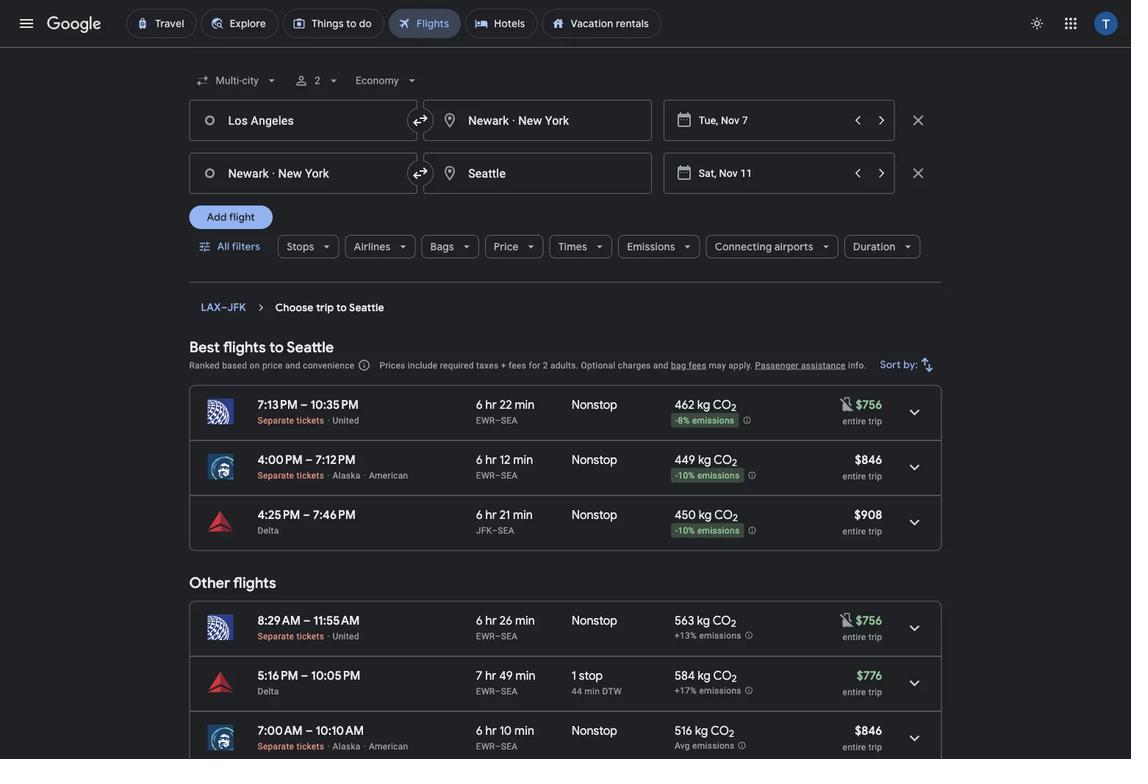 Task type: vqa. For each thing, say whether or not it's contained in the screenshot.
BANK OF AMERICA (WITH DRIVE-THRU ATM)
no



Task type: describe. For each thing, give the bounding box(es) containing it.
Arrival time: 10:10 AM. text field
[[316, 724, 364, 739]]

nonstop flight. element for 6 hr 21 min
[[572, 508, 617, 525]]

min for 7 hr 49 min
[[516, 669, 535, 684]]

10% for 450
[[678, 526, 695, 537]]

7:00 am
[[258, 724, 303, 739]]

2 for 516
[[729, 728, 734, 741]]

1 stop 44 min dtw
[[572, 669, 622, 697]]

total duration 6 hr 10 min. element
[[476, 724, 572, 741]]

choose trip to seattle
[[275, 301, 384, 315]]

11:55 am
[[313, 614, 360, 629]]

alaska for 10:10 am
[[333, 742, 360, 752]]

$846 for 516
[[855, 724, 882, 739]]

seattle for choose trip to seattle
[[349, 301, 384, 315]]

– inside 6 hr 21 min jfk – sea
[[492, 526, 498, 536]]

1
[[572, 669, 576, 684]]

449 kg co 2
[[675, 453, 737, 470]]

10:05 pm
[[311, 669, 361, 684]]

2 for 563
[[731, 618, 736, 631]]

stop
[[579, 669, 603, 684]]

trip inside $776 entire trip
[[868, 688, 882, 698]]

connecting airports button
[[706, 229, 838, 265]]

stops
[[287, 240, 314, 254]]

ewr for 6 hr 26 min
[[476, 632, 495, 642]]

co for 449
[[714, 453, 732, 468]]

airlines
[[354, 240, 391, 254]]

leaves john f. kennedy international airport at 4:25 pm on saturday, november 11 and arrives at seattle-tacoma international airport at 7:46 pm on saturday, november 11. element
[[258, 508, 356, 523]]

Departure time: 7:13 PM. text field
[[258, 398, 298, 413]]

alaska for 7:12 pm
[[333, 471, 360, 481]]

learn more about ranking image
[[357, 359, 371, 372]]

6 hr 10 min ewr – sea
[[476, 724, 534, 752]]

none search field containing newark
[[189, 63, 942, 283]]

+13% emissions
[[675, 631, 741, 642]]

hr for 12
[[485, 453, 497, 468]]

2 for 450
[[733, 512, 738, 525]]

change appearance image
[[1019, 6, 1055, 41]]

remove flight from los angeles to newark or new york or new york on tue, nov 7 image
[[909, 112, 927, 129]]

adults.
[[550, 360, 578, 371]]

sea for 10
[[501, 742, 518, 752]]

min for 6 hr 21 min
[[513, 508, 533, 523]]

1 horizontal spatial ·
[[512, 114, 515, 128]]

10:35 pm
[[310, 398, 359, 413]]

hr for 26
[[485, 614, 497, 629]]

449
[[675, 453, 695, 468]]

emissions down 462 kg co 2
[[692, 416, 734, 426]]

– up the best flights to seattle
[[221, 301, 227, 315]]

bag
[[671, 360, 686, 371]]

min for 6 hr 26 min
[[515, 614, 535, 629]]

ranked
[[189, 360, 220, 371]]

entire trip for $846
[[843, 416, 882, 427]]

leaves newark liberty international airport at 8:29 am on saturday, november 11 and arrives at seattle-tacoma international airport at 11:55 am on saturday, november 11. element
[[258, 614, 360, 629]]

assistance
[[801, 360, 846, 371]]

total duration 6 hr 26 min. element
[[476, 614, 572, 631]]

co for 584
[[713, 669, 732, 684]]

duration
[[853, 240, 896, 254]]

6 for 6 hr 21 min
[[476, 508, 483, 523]]

1 vertical spatial ·
[[272, 166, 275, 180]]

apply.
[[729, 360, 753, 371]]

2 button
[[288, 63, 347, 98]]

44
[[572, 687, 582, 697]]

separate for 7:13 pm
[[258, 416, 294, 426]]

6 for 6 hr 10 min
[[476, 724, 483, 739]]

tickets for 11:55 am
[[297, 632, 324, 642]]

lax – jfk
[[201, 301, 246, 315]]

8:29 am
[[258, 614, 300, 629]]

-10% emissions for 450
[[675, 526, 740, 537]]

duration button
[[844, 229, 921, 265]]

2 for 584
[[732, 673, 737, 686]]

1 vertical spatial newark
[[228, 166, 269, 180]]

Departure time: 7:00 AM. text field
[[258, 724, 303, 739]]

emissions button
[[618, 229, 700, 265]]

sea for 12
[[501, 471, 518, 481]]

Departure time: 4:25 PM. text field
[[258, 508, 300, 523]]

– inside 6 hr 22 min ewr – sea
[[495, 416, 501, 426]]

seattle for best flights to seattle
[[287, 338, 334, 357]]

bag fees button
[[671, 360, 706, 371]]

flight details. leaves newark liberty international airport at 4:00 pm on saturday, november 11 and arrives at seattle-tacoma international airport at 7:12 pm on saturday, november 11. image
[[897, 450, 932, 485]]

leaves newark liberty international airport at 7:13 pm on saturday, november 11 and arrives at seattle-tacoma international airport at 10:35 pm on saturday, november 11. element
[[258, 398, 359, 413]]

Departure time: 5:16 PM. text field
[[258, 669, 298, 684]]

other flights
[[189, 574, 276, 593]]

layover (1 of 1) is a 44 min layover at detroit metropolitan wayne county airport in detroit. element
[[572, 686, 667, 698]]

1 stop flight. element
[[572, 669, 603, 686]]

united for 11:55 am
[[333, 632, 359, 642]]

delta for 5:16 pm
[[258, 687, 279, 697]]

Arrival time: 7:12 PM. text field
[[315, 453, 355, 468]]

emissions down 563 kg co 2
[[699, 631, 741, 642]]

best flights to seattle
[[189, 338, 334, 357]]

charges
[[618, 360, 651, 371]]

kg for 563
[[697, 614, 710, 629]]

- for 450
[[675, 526, 678, 537]]

584
[[675, 669, 695, 684]]

min for 6 hr 12 min
[[513, 453, 533, 468]]

7:13 pm – 10:35 pm
[[258, 398, 359, 413]]

516 kg co 2
[[675, 724, 734, 741]]

ewr for 6 hr 12 min
[[476, 471, 495, 481]]

convenience
[[303, 360, 355, 371]]

sort
[[880, 359, 901, 372]]

1 entire from the top
[[843, 416, 866, 427]]

– right 8:29 am
[[303, 614, 311, 629]]

– inside 6 hr 10 min ewr – sea
[[495, 742, 501, 752]]

separate tickets for 7:13 pm
[[258, 416, 324, 426]]

nonstop for 6 hr 12 min
[[572, 453, 617, 468]]

include
[[408, 360, 438, 371]]

2 for 449
[[732, 457, 737, 470]]

Departure time: 8:29 AM. text field
[[258, 614, 300, 629]]

– inside the "6 hr 26 min ewr – sea"
[[495, 632, 501, 642]]

co for 516
[[711, 724, 729, 739]]

0 vertical spatial newark · new york
[[468, 114, 569, 128]]

nonstop for 6 hr 21 min
[[572, 508, 617, 523]]

nonstop flight. element for 6 hr 22 min
[[572, 398, 617, 415]]

nonstop flight. element for 6 hr 26 min
[[572, 614, 617, 631]]

4:00 pm
[[258, 453, 303, 468]]

10% for 449
[[678, 471, 695, 482]]

departure text field for remove flight from los angeles to newark or new york or new york on tue, nov 7 icon
[[699, 101, 845, 140]]

taxes
[[476, 360, 499, 371]]

563
[[675, 614, 694, 629]]

0 vertical spatial newark
[[468, 114, 509, 128]]

lax
[[201, 301, 221, 315]]

7 hr 49 min ewr – sea
[[476, 669, 535, 697]]

-8% emissions
[[675, 416, 734, 426]]

+17%
[[675, 687, 697, 697]]

connecting
[[715, 240, 772, 254]]

trip inside $908 entire trip
[[868, 527, 882, 537]]

– inside 4:25 pm – 7:46 pm delta
[[303, 508, 310, 523]]

– inside 7 hr 49 min ewr – sea
[[495, 687, 501, 697]]

times button
[[550, 229, 612, 265]]

nonstop for 6 hr 10 min
[[572, 724, 617, 739]]

bags button
[[422, 229, 479, 265]]

add flight button
[[189, 206, 273, 229]]

co for 450
[[714, 508, 733, 523]]

departure text field for remove flight from newark or new york or new york to seattle on sat, nov 11 icon
[[699, 154, 845, 193]]

kg for 584
[[698, 669, 711, 684]]

co for 462
[[713, 398, 731, 413]]

+13%
[[675, 631, 697, 642]]

hr for 10
[[485, 724, 497, 739]]

– left 7:12 pm text box
[[305, 453, 313, 468]]

846 us dollars text field for 449
[[855, 453, 882, 468]]

flights for best
[[223, 338, 266, 357]]

$846 entire trip for 449
[[843, 453, 882, 482]]

6 hr 12 min ewr – sea
[[476, 453, 533, 481]]

prices
[[379, 360, 405, 371]]

united for 10:35 pm
[[333, 416, 359, 426]]

leaves newark liberty international airport at 7:00 am on saturday, november 11 and arrives at seattle-tacoma international airport at 10:10 am on saturday, november 11. element
[[258, 724, 364, 739]]

1 and from the left
[[285, 360, 300, 371]]

prices include required taxes + fees for 2 adults. optional charges and bag fees may apply. passenger assistance
[[379, 360, 846, 371]]

22
[[499, 398, 512, 413]]

2 and from the left
[[653, 360, 669, 371]]

1 vertical spatial york
[[305, 166, 329, 180]]

- for 462
[[675, 416, 678, 426]]

flights for other
[[233, 574, 276, 593]]

1 horizontal spatial york
[[545, 114, 569, 128]]

2 for 462
[[731, 402, 736, 415]]

ewr for 7 hr 49 min
[[476, 687, 495, 697]]

this price for this flight doesn't include overhead bin access. if you need a carry-on bag, use the bags filter to update prices. image
[[838, 396, 856, 414]]

airlines button
[[345, 229, 416, 265]]

$776 entire trip
[[843, 669, 882, 698]]

4:25 pm
[[258, 508, 300, 523]]

price
[[262, 360, 283, 371]]

6 for 6 hr 22 min
[[476, 398, 483, 413]]

4:25 pm – 7:46 pm delta
[[258, 508, 356, 536]]

separate for 8:29 am
[[258, 632, 294, 642]]

7:46 pm
[[313, 508, 356, 523]]

– inside 6 hr 12 min ewr – sea
[[495, 471, 501, 481]]

7:13 pm
[[258, 398, 298, 413]]

passenger assistance button
[[755, 360, 846, 371]]

jfk inside 6 hr 21 min jfk – sea
[[476, 526, 492, 536]]

sea for 49
[[501, 687, 518, 697]]

450 kg co 2
[[675, 508, 738, 525]]

trip up '$908'
[[868, 471, 882, 482]]

based
[[222, 360, 247, 371]]

4 entire from the top
[[843, 632, 866, 643]]

trip right choose
[[316, 301, 334, 315]]

516
[[675, 724, 692, 739]]

to for flights
[[269, 338, 284, 357]]

+
[[501, 360, 506, 371]]

$846 for 449
[[855, 453, 882, 468]]



Task type: locate. For each thing, give the bounding box(es) containing it.
– down 12
[[495, 471, 501, 481]]

nonstop for 6 hr 26 min
[[572, 614, 617, 629]]

1 horizontal spatial jfk
[[476, 526, 492, 536]]

min inside the "6 hr 26 min ewr – sea"
[[515, 614, 535, 629]]

776 US dollars text field
[[857, 669, 882, 684]]

2 tickets from the top
[[297, 471, 324, 481]]

-10% emissions down 449 kg co 2
[[675, 471, 740, 482]]

hr inside 7 hr 49 min ewr – sea
[[485, 669, 496, 684]]

0 vertical spatial entire trip
[[843, 416, 882, 427]]

tickets for 10:10 am
[[297, 742, 324, 752]]

– down 49
[[495, 687, 501, 697]]

flight details. leaves john f. kennedy international airport at 4:25 pm on saturday, november 11 and arrives at seattle-tacoma international airport at 7:46 pm on saturday, november 11. image
[[897, 505, 932, 541]]

this price for this flight doesn't include overhead bin access. if you need a carry-on bag, use the bags filter to update prices. image
[[838, 612, 856, 630]]

0 horizontal spatial ·
[[272, 166, 275, 180]]

kg up avg emissions
[[695, 724, 708, 739]]

2 fees from the left
[[689, 360, 706, 371]]

separate down departure time: 7:00 am. text field
[[258, 742, 294, 752]]

ewr for 6 hr 10 min
[[476, 742, 495, 752]]

emissions down 449 kg co 2
[[697, 471, 740, 482]]

- for 449
[[675, 471, 678, 482]]

total duration 6 hr 22 min. element
[[476, 398, 572, 415]]

0 vertical spatial jfk
[[227, 301, 246, 315]]

co up +17% emissions
[[713, 669, 732, 684]]

908 US dollars text field
[[854, 508, 882, 523]]

hr left "26"
[[485, 614, 497, 629]]

ewr down total duration 6 hr 10 min. element
[[476, 742, 495, 752]]

trip down $776
[[868, 688, 882, 698]]

0 vertical spatial departure text field
[[699, 101, 845, 140]]

kg up -8% emissions
[[697, 398, 710, 413]]

ewr down total duration 6 hr 12 min. element
[[476, 471, 495, 481]]

0 vertical spatial american
[[369, 471, 408, 481]]

co inside 563 kg co 2
[[713, 614, 731, 629]]

0 horizontal spatial to
[[269, 338, 284, 357]]

3 - from the top
[[675, 526, 678, 537]]

kg
[[697, 398, 710, 413], [698, 453, 711, 468], [699, 508, 712, 523], [697, 614, 710, 629], [698, 669, 711, 684], [695, 724, 708, 739]]

2 6 from the top
[[476, 453, 483, 468]]

min for 6 hr 10 min
[[514, 724, 534, 739]]

6 inside 6 hr 21 min jfk – sea
[[476, 508, 483, 523]]

sea
[[501, 416, 518, 426], [501, 471, 518, 481], [498, 526, 514, 536], [501, 632, 518, 642], [501, 687, 518, 697], [501, 742, 518, 752]]

hr left 10
[[485, 724, 497, 739]]

6 left 12
[[476, 453, 483, 468]]

6 hr 26 min ewr – sea
[[476, 614, 535, 642]]

– down "26"
[[495, 632, 501, 642]]

flights up based
[[223, 338, 266, 357]]

0 vertical spatial alaska
[[333, 471, 360, 481]]

avg
[[675, 742, 690, 752]]

6 hr 21 min jfk – sea
[[476, 508, 533, 536]]

alaska down 7:12 pm
[[333, 471, 360, 481]]

10% down 450
[[678, 526, 695, 537]]

ewr inside 6 hr 10 min ewr – sea
[[476, 742, 495, 752]]

min inside 6 hr 21 min jfk – sea
[[513, 508, 533, 523]]

0 horizontal spatial fees
[[509, 360, 526, 371]]

– down 22
[[495, 416, 501, 426]]

1 vertical spatial -
[[675, 471, 678, 482]]

3 hr from the top
[[485, 508, 497, 523]]

entire trip down $756 text box
[[843, 416, 882, 427]]

co inside 516 kg co 2
[[711, 724, 729, 739]]

main menu image
[[18, 15, 35, 32]]

tickets for 10:35 pm
[[297, 416, 324, 426]]

-10% emissions
[[675, 471, 740, 482], [675, 526, 740, 537]]

all filters
[[217, 240, 260, 254]]

1 hr from the top
[[485, 398, 497, 413]]

entire inside $908 entire trip
[[843, 527, 866, 537]]

co for 563
[[713, 614, 731, 629]]

american for 10:10 am
[[369, 742, 408, 752]]

nonstop for 6 hr 22 min
[[572, 398, 617, 413]]

sea down 49
[[501, 687, 518, 697]]

filters
[[232, 240, 260, 254]]

6 left 10
[[476, 724, 483, 739]]

6
[[476, 398, 483, 413], [476, 453, 483, 468], [476, 508, 483, 523], [476, 614, 483, 629], [476, 724, 483, 739]]

flight
[[229, 211, 255, 224]]

emissions down 584 kg co 2
[[699, 687, 741, 697]]

trip down $908 text field
[[868, 527, 882, 537]]

connecting airports
[[715, 240, 813, 254]]

1 horizontal spatial newark · new york
[[468, 114, 569, 128]]

1 vertical spatial flights
[[233, 574, 276, 593]]

entire down $776
[[843, 688, 866, 698]]

0 vertical spatial delta
[[258, 526, 279, 536]]

flights
[[223, 338, 266, 357], [233, 574, 276, 593]]

ewr down total duration 6 hr 22 min. element
[[476, 416, 495, 426]]

2 vertical spatial -
[[675, 526, 678, 537]]

0 vertical spatial flights
[[223, 338, 266, 357]]

hr inside 6 hr 22 min ewr – sea
[[485, 398, 497, 413]]

and
[[285, 360, 300, 371], [653, 360, 669, 371]]

4 separate tickets from the top
[[258, 742, 324, 752]]

3 nonstop flight. element from the top
[[572, 508, 617, 525]]

hr for 22
[[485, 398, 497, 413]]

0 horizontal spatial new
[[278, 166, 302, 180]]

seattle
[[349, 301, 384, 315], [287, 338, 334, 357]]

dtw
[[602, 687, 622, 697]]

delta down 5:16 pm
[[258, 687, 279, 697]]

hr inside the "6 hr 26 min ewr – sea"
[[485, 614, 497, 629]]

entire trip down 756 us dollars text box
[[843, 632, 882, 643]]

kg inside 584 kg co 2
[[698, 669, 711, 684]]

0 vertical spatial united
[[333, 416, 359, 426]]

2 hr from the top
[[485, 453, 497, 468]]

leaves newark liberty international airport at 4:00 pm on saturday, november 11 and arrives at seattle-tacoma international airport at 7:12 pm on saturday, november 11. element
[[258, 453, 355, 468]]

1 $846 entire trip from the top
[[843, 453, 882, 482]]

5 hr from the top
[[485, 669, 496, 684]]

kg for 462
[[697, 398, 710, 413]]

2 nonstop from the top
[[572, 453, 617, 468]]

6 left 21
[[476, 508, 483, 523]]

0 horizontal spatial and
[[285, 360, 300, 371]]

4 ewr from the top
[[476, 687, 495, 697]]

entire up '$908'
[[843, 471, 866, 482]]

total duration 6 hr 12 min. element
[[476, 453, 572, 470]]

1 -10% emissions from the top
[[675, 471, 740, 482]]

4 hr from the top
[[485, 614, 497, 629]]

united
[[333, 416, 359, 426], [333, 632, 359, 642]]

kg inside 563 kg co 2
[[697, 614, 710, 629]]

min right 22
[[515, 398, 535, 413]]

4 tickets from the top
[[297, 742, 324, 752]]

$846 entire trip up '$908'
[[843, 453, 882, 482]]

846 US dollars text field
[[855, 453, 882, 468], [855, 724, 882, 739]]

5 entire from the top
[[843, 688, 866, 698]]

2 $756 from the top
[[856, 614, 882, 629]]

american
[[369, 471, 408, 481], [369, 742, 408, 752]]

delta inside 4:25 pm – 7:46 pm delta
[[258, 526, 279, 536]]

delta
[[258, 526, 279, 536], [258, 687, 279, 697]]

main content
[[189, 295, 942, 760]]

ewr up 7
[[476, 632, 495, 642]]

american for 7:12 pm
[[369, 471, 408, 481]]

ewr down 7
[[476, 687, 495, 697]]

kg for 449
[[698, 453, 711, 468]]

7:00 am – 10:10 am
[[258, 724, 364, 739]]

3 ewr from the top
[[476, 632, 495, 642]]

10% down 449
[[678, 471, 695, 482]]

emissions down 516 kg co 2
[[692, 742, 735, 752]]

2 inside 516 kg co 2
[[729, 728, 734, 741]]

fees right bag
[[689, 360, 706, 371]]

none text field inside search field
[[189, 153, 418, 194]]

None field
[[189, 68, 285, 94], [350, 68, 425, 94], [189, 68, 285, 94], [350, 68, 425, 94]]

newark
[[468, 114, 509, 128], [228, 166, 269, 180]]

alaska down "10:10 am" text field
[[333, 742, 360, 752]]

1 vertical spatial alaska
[[333, 742, 360, 752]]

co right 449
[[714, 453, 732, 468]]

entire inside $776 entire trip
[[843, 688, 866, 698]]

1 separate from the top
[[258, 416, 294, 426]]

ranked based on price and convenience
[[189, 360, 355, 371]]

None search field
[[189, 63, 942, 283]]

450
[[675, 508, 696, 523]]

separate tickets for 4:00 pm
[[258, 471, 324, 481]]

entire for 450
[[843, 527, 866, 537]]

6 inside 6 hr 22 min ewr – sea
[[476, 398, 483, 413]]

12
[[499, 453, 510, 468]]

584 kg co 2
[[675, 669, 737, 686]]

1 fees from the left
[[509, 360, 526, 371]]

5:16 pm – 10:05 pm delta
[[258, 669, 361, 697]]

total duration 7 hr 49 min. element
[[476, 669, 572, 686]]

Arrival time: 11:55 AM. text field
[[313, 614, 360, 629]]

1 horizontal spatial new
[[518, 114, 542, 128]]

4 nonstop flight. element from the top
[[572, 614, 617, 631]]

total duration 6 hr 21 min. element
[[476, 508, 572, 525]]

Departure time: 4:00 PM. text field
[[258, 453, 303, 468]]

$846
[[855, 453, 882, 468], [855, 724, 882, 739]]

times
[[558, 240, 587, 254]]

2 separate from the top
[[258, 471, 294, 481]]

co inside 450 kg co 2
[[714, 508, 733, 523]]

Arrival time: 10:05 PM. text field
[[311, 669, 361, 684]]

$756 for $776
[[856, 614, 882, 629]]

Arrival time: 10:35 PM. text field
[[310, 398, 359, 413]]

min inside 6 hr 12 min ewr – sea
[[513, 453, 533, 468]]

1 $846 from the top
[[855, 453, 882, 468]]

best
[[189, 338, 220, 357]]

1 vertical spatial delta
[[258, 687, 279, 697]]

sea inside 6 hr 21 min jfk – sea
[[498, 526, 514, 536]]

6 for 6 hr 26 min
[[476, 614, 483, 629]]

10
[[499, 724, 512, 739]]

separate down 'departure time: 4:00 pm.' text box
[[258, 471, 294, 481]]

– right 7:00 am in the bottom left of the page
[[305, 724, 313, 739]]

Arrival time: 7:46 PM. text field
[[313, 508, 356, 523]]

trip
[[316, 301, 334, 315], [868, 416, 882, 427], [868, 471, 882, 482], [868, 527, 882, 537], [868, 632, 882, 643], [868, 688, 882, 698], [868, 743, 882, 753]]

hr for 21
[[485, 508, 497, 523]]

$846 left flight details. leaves newark liberty international airport at 4:00 pm on saturday, november 11 and arrives at seattle-tacoma international airport at 7:12 pm on saturday, november 11. "image"
[[855, 453, 882, 468]]

min right 44
[[584, 687, 600, 697]]

0 vertical spatial 846 us dollars text field
[[855, 453, 882, 468]]

2 nonstop flight. element from the top
[[572, 453, 617, 470]]

separate for 7:00 am
[[258, 742, 294, 752]]

sea inside 6 hr 22 min ewr – sea
[[501, 416, 518, 426]]

0 vertical spatial $846
[[855, 453, 882, 468]]

sea down 12
[[501, 471, 518, 481]]

swap origin and destination. image for remove flight from los angeles to newark or new york or new york on tue, nov 7 icon
[[412, 112, 429, 129]]

optional
[[581, 360, 616, 371]]

1 united from the top
[[333, 416, 359, 426]]

1 vertical spatial jfk
[[476, 526, 492, 536]]

choose
[[275, 301, 314, 315]]

1 entire trip from the top
[[843, 416, 882, 427]]

4 6 from the top
[[476, 614, 483, 629]]

8:29 am – 11:55 am
[[258, 614, 360, 629]]

flight details. leaves newark liberty international airport at 7:00 am on saturday, november 11 and arrives at seattle-tacoma international airport at 10:10 am on saturday, november 11. image
[[897, 721, 932, 757]]

2 $846 from the top
[[855, 724, 882, 739]]

$756 for $846
[[856, 398, 882, 413]]

hr inside 6 hr 21 min jfk – sea
[[485, 508, 497, 523]]

1 vertical spatial new
[[278, 166, 302, 180]]

1 vertical spatial united
[[333, 632, 359, 642]]

3 entire from the top
[[843, 527, 866, 537]]

– inside 5:16 pm – 10:05 pm delta
[[301, 669, 308, 684]]

2 inside popup button
[[314, 75, 320, 87]]

– down total duration 6 hr 21 min. element
[[492, 526, 498, 536]]

1 10% from the top
[[678, 471, 695, 482]]

8%
[[678, 416, 690, 426]]

sea for 22
[[501, 416, 518, 426]]

ewr
[[476, 416, 495, 426], [476, 471, 495, 481], [476, 632, 495, 642], [476, 687, 495, 697], [476, 742, 495, 752]]

min right "26"
[[515, 614, 535, 629]]

flight details. leaves newark liberty international airport at 7:13 pm on saturday, november 11 and arrives at seattle-tacoma international airport at 10:35 pm on saturday, november 11. image
[[897, 395, 932, 430]]

hr for 49
[[485, 669, 496, 684]]

+17% emissions
[[675, 687, 741, 697]]

$756
[[856, 398, 882, 413], [856, 614, 882, 629]]

2 delta from the top
[[258, 687, 279, 697]]

stops button
[[278, 229, 339, 265]]

tickets down leaves newark liberty international airport at 7:00 am on saturday, november 11 and arrives at seattle-tacoma international airport at 10:10 am on saturday, november 11. element
[[297, 742, 324, 752]]

2 - from the top
[[675, 471, 678, 482]]

min right 49
[[516, 669, 535, 684]]

ewr inside 7 hr 49 min ewr – sea
[[476, 687, 495, 697]]

sea for 21
[[498, 526, 514, 536]]

1 vertical spatial $756
[[856, 614, 882, 629]]

1 846 us dollars text field from the top
[[855, 453, 882, 468]]

1 horizontal spatial to
[[336, 301, 347, 315]]

tickets down leaves newark liberty international airport at 7:13 pm on saturday, november 11 and arrives at seattle-tacoma international airport at 10:35 pm on saturday, november 11. element
[[297, 416, 324, 426]]

flight details. leaves newark liberty international airport at 5:16 pm on saturday, november 11 and arrives at seattle-tacoma international airport at 10:05 pm on saturday, november 11. image
[[897, 666, 932, 701]]

1 vertical spatial $846 entire trip
[[843, 724, 882, 753]]

hr inside 6 hr 10 min ewr – sea
[[485, 724, 497, 739]]

for
[[529, 360, 540, 371]]

and left bag
[[653, 360, 669, 371]]

2 10% from the top
[[678, 526, 695, 537]]

required
[[440, 360, 474, 371]]

2 ewr from the top
[[476, 471, 495, 481]]

– left 7:46 pm
[[303, 508, 310, 523]]

other
[[189, 574, 230, 593]]

add flight
[[207, 211, 255, 224]]

5:16 pm
[[258, 669, 298, 684]]

co inside 449 kg co 2
[[714, 453, 732, 468]]

united down 10:35 pm
[[333, 416, 359, 426]]

1 6 from the top
[[476, 398, 483, 413]]

6 inside the "6 hr 26 min ewr – sea"
[[476, 614, 483, 629]]

3 6 from the top
[[476, 508, 483, 523]]

price button
[[485, 229, 544, 265]]

3 separate tickets from the top
[[258, 632, 324, 642]]

emissions down 450 kg co 2
[[697, 526, 740, 537]]

4 nonstop from the top
[[572, 614, 617, 629]]

united down arrival time: 11:55 am. text box
[[333, 632, 359, 642]]

2 separate tickets from the top
[[258, 471, 324, 481]]

- down 450
[[675, 526, 678, 537]]

5 6 from the top
[[476, 724, 483, 739]]

separate tickets for 8:29 am
[[258, 632, 324, 642]]

1 tickets from the top
[[297, 416, 324, 426]]

sea inside 6 hr 12 min ewr – sea
[[501, 471, 518, 481]]

None text field
[[189, 100, 418, 141], [423, 100, 652, 141], [423, 153, 652, 194], [189, 100, 418, 141], [423, 100, 652, 141], [423, 153, 652, 194]]

1 $756 from the top
[[856, 398, 882, 413]]

1 vertical spatial entire trip
[[843, 632, 882, 643]]

10:10 am
[[316, 724, 364, 739]]

all
[[217, 240, 229, 254]]

1 vertical spatial newark · new york
[[228, 166, 329, 180]]

entire trip for $776
[[843, 632, 882, 643]]

sort by: button
[[874, 348, 942, 383]]

min inside 6 hr 10 min ewr – sea
[[514, 724, 534, 739]]

2 inside 563 kg co 2
[[731, 618, 736, 631]]

entire for 584
[[843, 688, 866, 698]]

$846 left flight details. leaves newark liberty international airport at 7:00 am on saturday, november 11 and arrives at seattle-tacoma international airport at 10:10 am on saturday, november 11. icon
[[855, 724, 882, 739]]

to right choose
[[336, 301, 347, 315]]

3 nonstop from the top
[[572, 508, 617, 523]]

-10% emissions down 450 kg co 2
[[675, 526, 740, 537]]

0 horizontal spatial newark
[[228, 166, 269, 180]]

6 hr from the top
[[485, 724, 497, 739]]

by:
[[903, 359, 918, 372]]

jfk
[[227, 301, 246, 315], [476, 526, 492, 536]]

10%
[[678, 471, 695, 482], [678, 526, 695, 537]]

min right 10
[[514, 724, 534, 739]]

kg inside 516 kg co 2
[[695, 724, 708, 739]]

756 US dollars text field
[[856, 614, 882, 629]]

1 alaska from the top
[[333, 471, 360, 481]]

co up +13% emissions
[[713, 614, 731, 629]]

hr right 7
[[485, 669, 496, 684]]

emissions
[[627, 240, 675, 254]]

separate for 4:00 pm
[[258, 471, 294, 481]]

new
[[518, 114, 542, 128], [278, 166, 302, 180]]

6 for 6 hr 12 min
[[476, 453, 483, 468]]

ewr inside the "6 hr 26 min ewr – sea"
[[476, 632, 495, 642]]

2 -10% emissions from the top
[[675, 526, 740, 537]]

separate down 8:29 am text box
[[258, 632, 294, 642]]

$756 down sort
[[856, 398, 882, 413]]

1 separate tickets from the top
[[258, 416, 324, 426]]

4 separate from the top
[[258, 742, 294, 752]]

co inside 584 kg co 2
[[713, 669, 732, 684]]

ewr inside 6 hr 22 min ewr – sea
[[476, 416, 495, 426]]

Departure text field
[[699, 101, 845, 140], [699, 154, 845, 193]]

separate down 7:13 pm text box
[[258, 416, 294, 426]]

1 vertical spatial seattle
[[287, 338, 334, 357]]

tickets down 4:00 pm – 7:12 pm
[[297, 471, 324, 481]]

1 vertical spatial american
[[369, 742, 408, 752]]

5 nonstop from the top
[[572, 724, 617, 739]]

756 US dollars text field
[[856, 398, 882, 413]]

– right 5:16 pm text field
[[301, 669, 308, 684]]

1 vertical spatial -10% emissions
[[675, 526, 740, 537]]

2 inside 584 kg co 2
[[732, 673, 737, 686]]

min inside 6 hr 22 min ewr – sea
[[515, 398, 535, 413]]

tickets for 7:12 pm
[[297, 471, 324, 481]]

loading results progress bar
[[0, 47, 1131, 50]]

sea inside 6 hr 10 min ewr – sea
[[501, 742, 518, 752]]

6 entire from the top
[[843, 743, 866, 753]]

entire down this price for this flight doesn't include overhead bin access. if you need a carry-on bag, use the bags filter to update prices. image in the right bottom of the page
[[843, 416, 866, 427]]

min for 6 hr 22 min
[[515, 398, 535, 413]]

2 united from the top
[[333, 632, 359, 642]]

1 vertical spatial $846
[[855, 724, 882, 739]]

3 tickets from the top
[[297, 632, 324, 642]]

1 nonstop from the top
[[572, 398, 617, 413]]

min inside 1 stop 44 min dtw
[[584, 687, 600, 697]]

0 vertical spatial york
[[545, 114, 569, 128]]

swap origin and destination. image
[[412, 112, 429, 129], [412, 165, 429, 182]]

None text field
[[189, 153, 418, 194]]

ewr for 6 hr 22 min
[[476, 416, 495, 426]]

$846 entire trip
[[843, 453, 882, 482], [843, 724, 882, 753]]

2 $846 entire trip from the top
[[843, 724, 882, 753]]

1 vertical spatial 10%
[[678, 526, 695, 537]]

1 swap origin and destination. image from the top
[[412, 112, 429, 129]]

6 left 22
[[476, 398, 483, 413]]

trip left flight details. leaves newark liberty international airport at 7:00 am on saturday, november 11 and arrives at seattle-tacoma international airport at 10:10 am on saturday, november 11. icon
[[868, 743, 882, 753]]

delta for 4:25 pm
[[258, 526, 279, 536]]

2 846 us dollars text field from the top
[[855, 724, 882, 739]]

0 vertical spatial -10% emissions
[[675, 471, 740, 482]]

trip down 756 us dollars text box
[[868, 632, 882, 643]]

kg up +13% emissions
[[697, 614, 710, 629]]

$908 entire trip
[[843, 508, 882, 537]]

1 nonstop flight. element from the top
[[572, 398, 617, 415]]

0 horizontal spatial newark · new york
[[228, 166, 329, 180]]

0 horizontal spatial jfk
[[227, 301, 246, 315]]

0 vertical spatial swap origin and destination. image
[[412, 112, 429, 129]]

tickets down 8:29 am – 11:55 am
[[297, 632, 324, 642]]

co right 450
[[714, 508, 733, 523]]

0 horizontal spatial york
[[305, 166, 329, 180]]

462
[[675, 398, 694, 413]]

2 alaska from the top
[[333, 742, 360, 752]]

6 hr 22 min ewr – sea
[[476, 398, 535, 426]]

kg inside 449 kg co 2
[[698, 453, 711, 468]]

0 vertical spatial ·
[[512, 114, 515, 128]]

1 horizontal spatial seattle
[[349, 301, 384, 315]]

1 vertical spatial 846 us dollars text field
[[855, 724, 882, 739]]

kg up +17% emissions
[[698, 669, 711, 684]]

to for trip
[[336, 301, 347, 315]]

trip down $756 text box
[[868, 416, 882, 427]]

26
[[499, 614, 512, 629]]

entire for 516
[[843, 743, 866, 753]]

airports
[[774, 240, 813, 254]]

swap origin and destination. image for remove flight from newark or new york or new york to seattle on sat, nov 11 icon
[[412, 165, 429, 182]]

1 departure text field from the top
[[699, 101, 845, 140]]

separate tickets down 'departure time: 4:00 pm.' text box
[[258, 471, 324, 481]]

846 us dollars text field for 516
[[855, 724, 882, 739]]

563 kg co 2
[[675, 614, 736, 631]]

seattle up convenience
[[287, 338, 334, 357]]

min for 1 stop
[[584, 687, 600, 697]]

passenger
[[755, 360, 799, 371]]

nonstop flight. element
[[572, 398, 617, 415], [572, 453, 617, 470], [572, 508, 617, 525], [572, 614, 617, 631], [572, 724, 617, 741]]

$756 left flight details. leaves newark liberty international airport at 8:29 am on saturday, november 11 and arrives at seattle-tacoma international airport at 11:55 am on saturday, november 11. icon
[[856, 614, 882, 629]]

main content containing best flights to seattle
[[189, 295, 942, 760]]

- down the 462
[[675, 416, 678, 426]]

1 horizontal spatial newark
[[468, 114, 509, 128]]

2 entire trip from the top
[[843, 632, 882, 643]]

–
[[221, 301, 227, 315], [300, 398, 308, 413], [495, 416, 501, 426], [305, 453, 313, 468], [495, 471, 501, 481], [303, 508, 310, 523], [492, 526, 498, 536], [303, 614, 311, 629], [495, 632, 501, 642], [301, 669, 308, 684], [495, 687, 501, 697], [305, 724, 313, 739], [495, 742, 501, 752]]

1 vertical spatial swap origin and destination. image
[[412, 165, 429, 182]]

0 vertical spatial $846 entire trip
[[843, 453, 882, 482]]

kg inside 450 kg co 2
[[699, 508, 712, 523]]

newark · new york
[[468, 114, 569, 128], [228, 166, 329, 180]]

0 vertical spatial -
[[675, 416, 678, 426]]

sea inside the "6 hr 26 min ewr – sea"
[[501, 632, 518, 642]]

0 vertical spatial $756
[[856, 398, 882, 413]]

leaves newark liberty international airport at 5:16 pm on saturday, november 11 and arrives at seattle-tacoma international airport at 10:05 pm on saturday, november 11. element
[[258, 669, 361, 684]]

3 separate from the top
[[258, 632, 294, 642]]

min inside 7 hr 49 min ewr – sea
[[516, 669, 535, 684]]

0 horizontal spatial seattle
[[287, 338, 334, 357]]

bags
[[430, 240, 454, 254]]

min right 12
[[513, 453, 533, 468]]

separate tickets down 7:13 pm text box
[[258, 416, 324, 426]]

kg right 449
[[698, 453, 711, 468]]

2 swap origin and destination. image from the top
[[412, 165, 429, 182]]

2 american from the top
[[369, 742, 408, 752]]

sea inside 7 hr 49 min ewr – sea
[[501, 687, 518, 697]]

1 horizontal spatial and
[[653, 360, 669, 371]]

5 ewr from the top
[[476, 742, 495, 752]]

kg for 450
[[699, 508, 712, 523]]

2 entire from the top
[[843, 471, 866, 482]]

0 vertical spatial new
[[518, 114, 542, 128]]

$846 entire trip for 516
[[843, 724, 882, 753]]

separate tickets for 7:00 am
[[258, 742, 324, 752]]

sort by:
[[880, 359, 918, 372]]

sea down 22
[[501, 416, 518, 426]]

1 ewr from the top
[[476, 416, 495, 426]]

1 american from the top
[[369, 471, 408, 481]]

5 nonstop flight. element from the top
[[572, 724, 617, 741]]

co inside 462 kg co 2
[[713, 398, 731, 413]]

7:12 pm
[[315, 453, 355, 468]]

1 vertical spatial to
[[269, 338, 284, 357]]

entire for 449
[[843, 471, 866, 482]]

hr left 22
[[485, 398, 497, 413]]

nonstop flight. element for 6 hr 10 min
[[572, 724, 617, 741]]

·
[[512, 114, 515, 128], [272, 166, 275, 180]]

tickets
[[297, 416, 324, 426], [297, 471, 324, 481], [297, 632, 324, 642], [297, 742, 324, 752]]

6 inside 6 hr 10 min ewr – sea
[[476, 724, 483, 739]]

– down 10
[[495, 742, 501, 752]]

2 inside 462 kg co 2
[[731, 402, 736, 415]]

remove flight from newark or new york or new york to seattle on sat, nov 11 image
[[909, 165, 927, 182]]

co up avg emissions
[[711, 724, 729, 739]]

6 inside 6 hr 12 min ewr – sea
[[476, 453, 483, 468]]

$846 entire trip left flight details. leaves newark liberty international airport at 7:00 am on saturday, november 11 and arrives at seattle-tacoma international airport at 10:10 am on saturday, november 11. icon
[[843, 724, 882, 753]]

delta inside 5:16 pm – 10:05 pm delta
[[258, 687, 279, 697]]

2 departure text field from the top
[[699, 154, 845, 193]]

sea for 26
[[501, 632, 518, 642]]

ewr inside 6 hr 12 min ewr – sea
[[476, 471, 495, 481]]

2 inside 449 kg co 2
[[732, 457, 737, 470]]

kg inside 462 kg co 2
[[697, 398, 710, 413]]

– right '7:13 pm'
[[300, 398, 308, 413]]

kg for 516
[[695, 724, 708, 739]]

-10% emissions for 449
[[675, 471, 740, 482]]

1 - from the top
[[675, 416, 678, 426]]

seattle up "learn more about ranking" image at the top left
[[349, 301, 384, 315]]

entire left flight details. leaves newark liberty international airport at 7:00 am on saturday, november 11 and arrives at seattle-tacoma international airport at 10:10 am on saturday, november 11. icon
[[843, 743, 866, 753]]

1 vertical spatial departure text field
[[699, 154, 845, 193]]

fees right +
[[509, 360, 526, 371]]

sea down 10
[[501, 742, 518, 752]]

all filters button
[[189, 229, 272, 265]]

flight details. leaves newark liberty international airport at 8:29 am on saturday, november 11 and arrives at seattle-tacoma international airport at 11:55 am on saturday, november 11. image
[[897, 611, 932, 646]]

2 inside 450 kg co 2
[[733, 512, 738, 525]]

kg right 450
[[699, 508, 712, 523]]

21
[[499, 508, 510, 523]]

nonstop flight. element for 6 hr 12 min
[[572, 453, 617, 470]]

4:00 pm – 7:12 pm
[[258, 453, 355, 468]]

0 vertical spatial 10%
[[678, 471, 695, 482]]

1 horizontal spatial fees
[[689, 360, 706, 371]]

add
[[207, 211, 227, 224]]

1 delta from the top
[[258, 526, 279, 536]]

$908
[[854, 508, 882, 523]]

0 vertical spatial seattle
[[349, 301, 384, 315]]

- down 449
[[675, 471, 678, 482]]

hr inside 6 hr 12 min ewr – sea
[[485, 453, 497, 468]]

0 vertical spatial to
[[336, 301, 347, 315]]

separate tickets down 8:29 am text box
[[258, 632, 324, 642]]

entire down this price for this flight doesn't include overhead bin access. if you need a carry-on bag, use the bags filter to update prices. icon
[[843, 632, 866, 643]]



